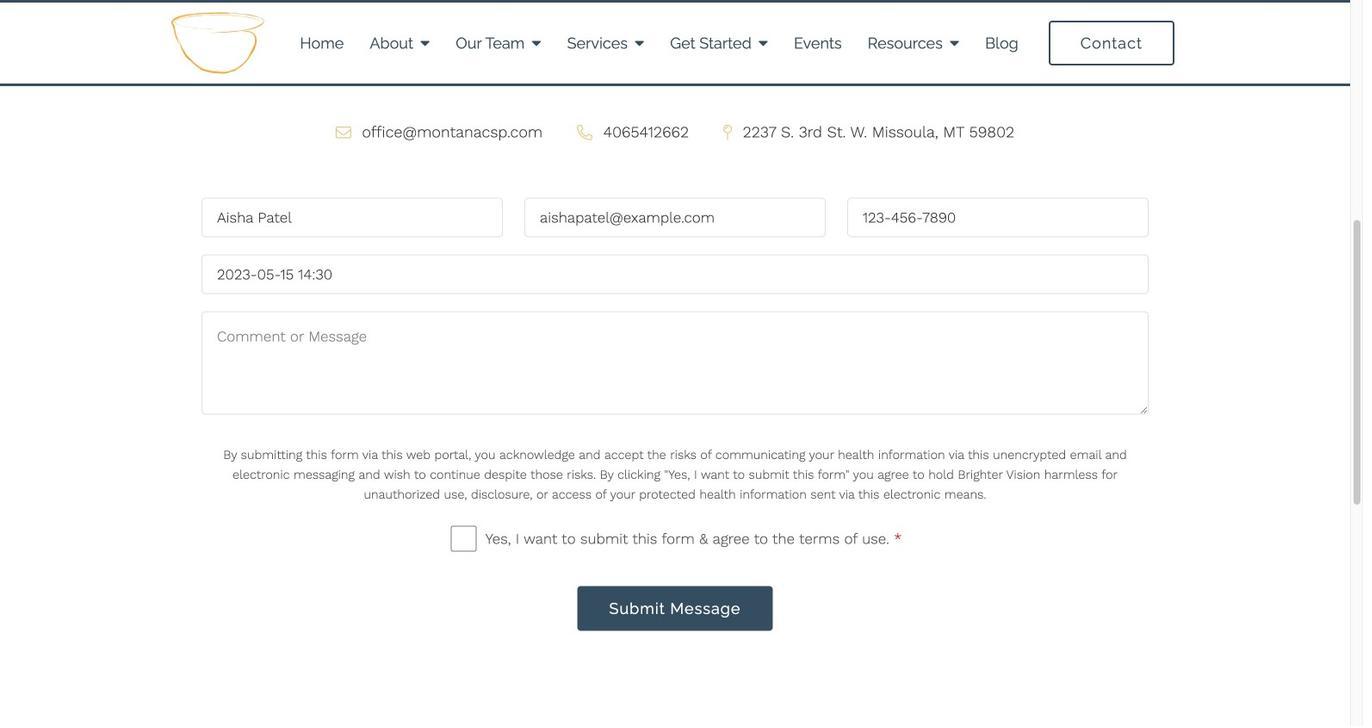 Task type: describe. For each thing, give the bounding box(es) containing it.
envelope image
[[336, 125, 351, 140]]

Preferred Date & Time text field
[[202, 254, 1149, 294]]

phone alt image
[[577, 125, 593, 140]]

Email email field
[[524, 198, 826, 237]]

Name text field
[[202, 198, 503, 237]]

logo image
[[167, 9, 269, 78]]

map pin image
[[723, 125, 732, 140]]



Task type: locate. For each thing, give the bounding box(es) containing it.
Phone text field
[[847, 198, 1149, 237]]

None checkbox
[[451, 526, 477, 552]]

Comment or Message text field
[[202, 311, 1149, 415]]



